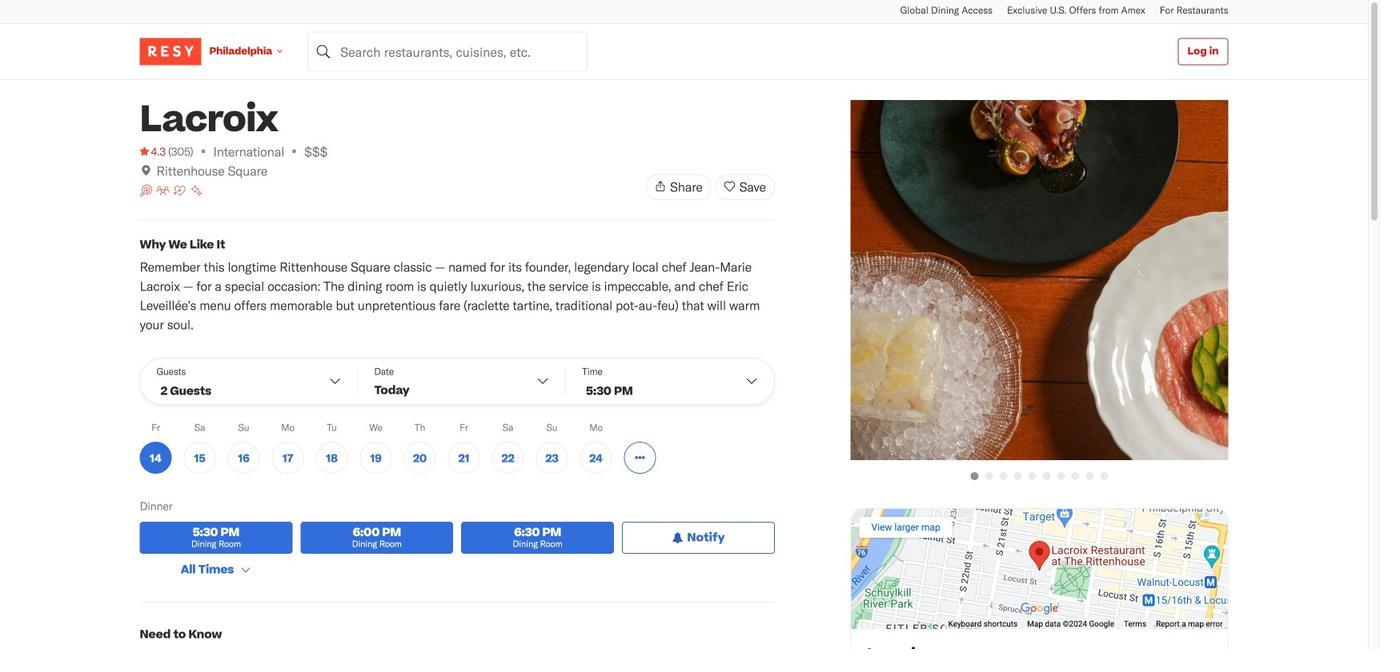 Task type: vqa. For each thing, say whether or not it's contained in the screenshot.
5.0 out of 5 stars 'image'
no



Task type: describe. For each thing, give the bounding box(es) containing it.
4.3 out of 5 stars image
[[140, 143, 166, 159]]



Task type: locate. For each thing, give the bounding box(es) containing it.
Search restaurants, cuisines, etc. text field
[[308, 32, 588, 72]]

None field
[[308, 32, 588, 72]]



